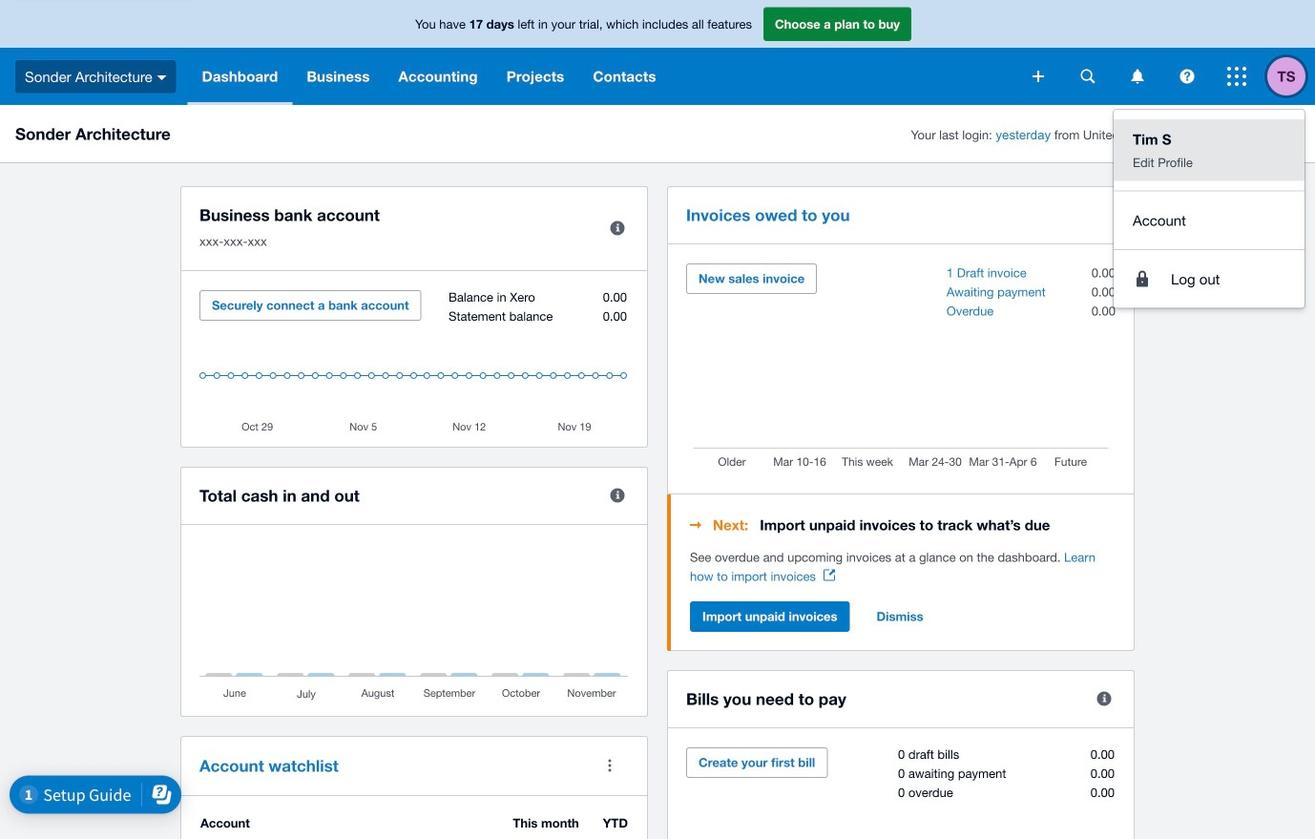 Task type: describe. For each thing, give the bounding box(es) containing it.
empty state of the bills widget with a 'create your first bill' button and an unpopulated column graph. image
[[687, 774, 1116, 839]]

1 horizontal spatial svg image
[[1228, 93, 1247, 112]]

empty state bank feed widget with a tooltip explaining the feature. includes a 'securely connect a bank account' button and a data-less flat line graph marking four weekly dates, indicating future account balance tracking. image
[[200, 316, 629, 459]]



Task type: vqa. For each thing, say whether or not it's contained in the screenshot.
SALES OVERVIEW link
no



Task type: locate. For each thing, give the bounding box(es) containing it.
opens in a new tab image
[[824, 596, 835, 607]]

0 horizontal spatial svg image
[[1181, 95, 1195, 110]]

heading
[[690, 540, 1116, 563]]

list box
[[1114, 136, 1305, 334]]

dialog
[[0, 0, 1316, 22]]

group
[[1114, 136, 1305, 334]]

empty state widget for the total cash in and out feature, displaying a column graph summarising bank transaction data as total money in versus total money out across all connected bank accounts, enabling a visual comparison of the two amounts. image
[[200, 570, 629, 728]]

panel body document
[[690, 574, 1116, 612], [690, 574, 1116, 612]]

banner
[[0, 26, 1316, 334]]

accounts watchlist options image
[[591, 773, 629, 811]]

svg image
[[1228, 93, 1247, 112], [1181, 95, 1195, 110]]

svg image
[[1081, 95, 1096, 110], [1132, 95, 1144, 110], [1033, 97, 1045, 108], [157, 101, 167, 106]]



